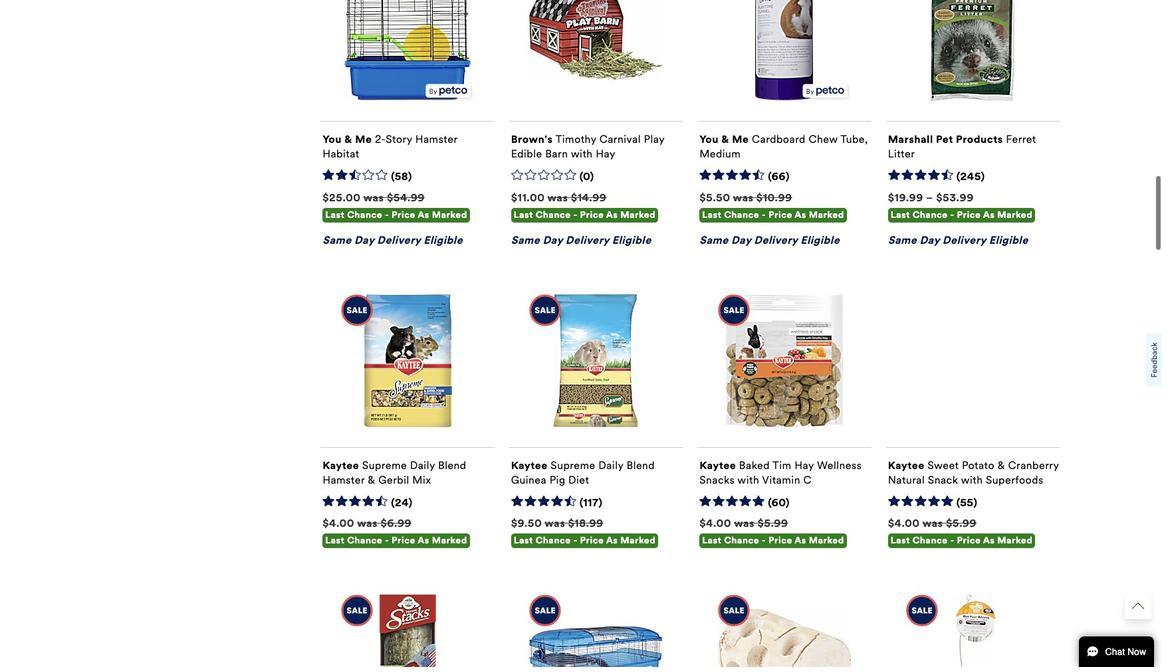 Task type: locate. For each thing, give the bounding box(es) containing it.
supreme up 'gerbil'
[[362, 459, 407, 472]]

chance inside $25.00 was $54.99 last chance - price as marked
[[347, 210, 382, 221]]

same day delivery eligible down $11.00 was $14.99 last chance - price as marked on the top of page
[[511, 234, 651, 246]]

$19.99 – $53.99 last chance - price as marked
[[888, 192, 1033, 221]]

0 horizontal spatial $4.00 was $5.99 last chance - price as marked
[[700, 518, 844, 547]]

1 $4.00 from the left
[[323, 518, 354, 530]]

chance down the $5.50
[[724, 210, 759, 221]]

was right $11.00
[[547, 192, 568, 204]]

guinea
[[511, 474, 547, 486]]

$54.99
[[387, 192, 425, 204]]

1 same day delivery eligible from the left
[[323, 234, 463, 246]]

(245)
[[956, 170, 985, 183]]

timothy carnival play edible barn with hay
[[511, 133, 665, 160]]

1 horizontal spatial with
[[737, 474, 759, 486]]

chance down the –
[[913, 210, 948, 221]]

(117)
[[580, 496, 603, 509]]

same down $11.00
[[511, 234, 540, 246]]

you
[[323, 133, 342, 146], [700, 133, 719, 146]]

kaytee
[[323, 459, 359, 472], [511, 459, 548, 472], [700, 459, 736, 472], [888, 459, 925, 472]]

- inside $19.99 – $53.99 last chance - price as marked
[[950, 210, 955, 221]]

was right the $9.50
[[545, 518, 565, 530]]

with down potato
[[961, 474, 983, 486]]

was right the $5.50
[[733, 192, 754, 204]]

(60)
[[768, 496, 790, 509]]

- down $54.99
[[385, 210, 389, 221]]

marked inside $5.50 was $10.99 last chance - price as marked
[[809, 210, 844, 221]]

2 you & me from the left
[[700, 133, 749, 146]]

vitamin
[[762, 474, 800, 486]]

chance
[[347, 210, 382, 221], [536, 210, 571, 221], [724, 210, 759, 221], [913, 210, 948, 221], [347, 535, 382, 547], [536, 535, 571, 547], [724, 535, 759, 547], [913, 535, 948, 547]]

(24)
[[391, 496, 413, 509]]

hay
[[596, 148, 615, 160], [795, 459, 814, 472]]

cranberry
[[1008, 459, 1059, 472]]

$4.00 was $5.99 last chance - price as marked
[[700, 518, 844, 547], [888, 518, 1033, 547]]

2 same from the left
[[511, 234, 540, 246]]

with inside baked tim hay wellness snacks with vitamin c
[[737, 474, 759, 486]]

-
[[385, 210, 389, 221], [573, 210, 578, 221], [762, 210, 766, 221], [950, 210, 955, 221], [385, 535, 389, 547], [573, 535, 578, 547], [762, 535, 766, 547], [950, 535, 955, 547]]

marked inside $19.99 – $53.99 last chance - price as marked
[[997, 210, 1033, 221]]

$4.00
[[323, 518, 354, 530], [700, 518, 731, 530], [888, 518, 920, 530]]

2 kaytee from the left
[[511, 459, 548, 472]]

2 me from the left
[[732, 133, 749, 146]]

supreme
[[362, 459, 407, 472], [551, 459, 595, 472]]

with down timothy on the top of page
[[571, 148, 593, 160]]

0 horizontal spatial you
[[323, 133, 342, 146]]

1 daily from the left
[[410, 459, 435, 472]]

1 vertical spatial hay
[[795, 459, 814, 472]]

price down $54.99
[[392, 210, 415, 221]]

blend inside supreme daily blend hamster & gerbil mix
[[438, 459, 466, 472]]

litter
[[888, 148, 915, 160]]

day down $25.00 was $54.99 last chance - price as marked
[[354, 234, 374, 246]]

2 delivery from the left
[[566, 234, 609, 246]]

daily for gerbil
[[410, 459, 435, 472]]

4 eligible from the left
[[989, 234, 1028, 246]]

eligible down $11.00 was $14.99 last chance - price as marked on the top of page
[[612, 234, 651, 246]]

2 $4.00 from the left
[[700, 518, 731, 530]]

chance down snack
[[913, 535, 948, 547]]

eligible down $19.99 – $53.99 last chance - price as marked
[[989, 234, 1028, 246]]

carnival
[[599, 133, 641, 146]]

1 delivery from the left
[[377, 234, 421, 246]]

$4.00 was $5.99 last chance - price as marked down 55 reviews element
[[888, 518, 1033, 547]]

you up medium
[[700, 133, 719, 146]]

0 horizontal spatial $5.99
[[758, 518, 788, 530]]

was left $6.99 at the bottom of the page
[[357, 518, 378, 530]]

$10.99
[[756, 192, 792, 204]]

eligible for $10.99
[[801, 234, 840, 246]]

same day delivery eligible down $5.50 was $10.99 last chance - price as marked
[[700, 234, 840, 246]]

0 horizontal spatial you & me
[[323, 133, 372, 146]]

- down vitamin
[[762, 535, 766, 547]]

$6.99
[[381, 518, 412, 530]]

same down "$19.99" on the top right of page
[[888, 234, 917, 246]]

me
[[355, 133, 372, 146], [732, 133, 749, 146]]

chance down $6.99 at the bottom of the page
[[347, 535, 382, 547]]

marshall
[[888, 133, 933, 146]]

4 same day delivery eligible from the left
[[888, 234, 1028, 246]]

hay up c
[[795, 459, 814, 472]]

price down 55 reviews element
[[957, 535, 981, 547]]

$4.00 down natural
[[888, 518, 920, 530]]

day
[[354, 234, 374, 246], [543, 234, 563, 246], [731, 234, 751, 246], [920, 234, 940, 246]]

sweet potato & cranberry natural snack with superfoods
[[888, 459, 1059, 486]]

styled arrow button link
[[1125, 593, 1151, 620]]

me up medium
[[732, 133, 749, 146]]

1 $4.00 was $5.99 last chance - price as marked from the left
[[700, 518, 844, 547]]

- inside $4.00 was $6.99 last chance - price as marked
[[385, 535, 389, 547]]

day for $14.99
[[543, 234, 563, 246]]

hay inside baked tim hay wellness snacks with vitamin c
[[795, 459, 814, 472]]

same down the $25.00
[[323, 234, 351, 246]]

was right the $25.00
[[363, 192, 384, 204]]

with
[[571, 148, 593, 160], [737, 474, 759, 486], [961, 474, 983, 486]]

1 horizontal spatial me
[[732, 133, 749, 146]]

2 eligible from the left
[[612, 234, 651, 246]]

blend
[[438, 459, 466, 472], [627, 459, 655, 472]]

3 kaytee from the left
[[700, 459, 736, 472]]

1 supreme from the left
[[362, 459, 407, 472]]

was
[[363, 192, 384, 204], [547, 192, 568, 204], [733, 192, 754, 204], [357, 518, 378, 530], [545, 518, 565, 530], [734, 518, 755, 530], [923, 518, 943, 530]]

$14.99
[[571, 192, 607, 204]]

habitat
[[323, 148, 359, 160]]

daily inside supreme daily blend hamster & gerbil mix
[[410, 459, 435, 472]]

0 horizontal spatial blend
[[438, 459, 466, 472]]

$4.00 for sweet potato & cranberry natural snack with superfoods
[[888, 518, 920, 530]]

$4.00 down snacks
[[700, 518, 731, 530]]

eligible down $54.99
[[424, 234, 463, 246]]

same for $5.50
[[700, 234, 728, 246]]

1 horizontal spatial blend
[[627, 459, 655, 472]]

hamster left 'gerbil'
[[323, 474, 365, 486]]

1 blend from the left
[[438, 459, 466, 472]]

chance down $11.00
[[536, 210, 571, 221]]

same day delivery eligible
[[323, 234, 463, 246], [511, 234, 651, 246], [700, 234, 840, 246], [888, 234, 1028, 246]]

2 daily from the left
[[598, 459, 624, 472]]

0 horizontal spatial $4.00
[[323, 518, 354, 530]]

marked inside $4.00 was $6.99 last chance - price as marked
[[432, 535, 467, 547]]

1 kaytee from the left
[[323, 459, 359, 472]]

snacks
[[700, 474, 735, 486]]

delivery down $11.00 was $14.99 last chance - price as marked on the top of page
[[566, 234, 609, 246]]

0 horizontal spatial supreme
[[362, 459, 407, 472]]

3 same day delivery eligible from the left
[[700, 234, 840, 246]]

day down the –
[[920, 234, 940, 246]]

1 horizontal spatial $5.99
[[946, 518, 977, 530]]

245 reviews element
[[956, 170, 985, 184]]

$11.00 was $14.99 last chance - price as marked
[[511, 192, 656, 221]]

$4.00 was $6.99 last chance - price as marked
[[323, 518, 467, 547]]

c
[[803, 474, 812, 486]]

- inside $5.50 was $10.99 last chance - price as marked
[[762, 210, 766, 221]]

2 horizontal spatial with
[[961, 474, 983, 486]]

as inside $11.00 was $14.99 last chance - price as marked
[[606, 210, 618, 221]]

price down $53.99
[[957, 210, 981, 221]]

marked inside $11.00 was $14.99 last chance - price as marked
[[620, 210, 656, 221]]

snack
[[928, 474, 958, 486]]

1 horizontal spatial $4.00
[[700, 518, 731, 530]]

0 horizontal spatial hay
[[596, 148, 615, 160]]

66 reviews element
[[768, 170, 790, 184]]

& up superfoods
[[998, 459, 1005, 472]]

3 same from the left
[[700, 234, 728, 246]]

price down $6.99 at the bottom of the page
[[392, 535, 415, 547]]

$53.99
[[936, 192, 974, 204]]

supreme up 'diet' on the bottom of page
[[551, 459, 595, 472]]

chance inside $5.50 was $10.99 last chance - price as marked
[[724, 210, 759, 221]]

story
[[386, 133, 412, 146]]

delivery down $5.50 was $10.99 last chance - price as marked
[[754, 234, 798, 246]]

- down $14.99
[[573, 210, 578, 221]]

marked inside $25.00 was $54.99 last chance - price as marked
[[432, 210, 467, 221]]

delivery down $19.99 – $53.99 last chance - price as marked
[[943, 234, 986, 246]]

price down $18.99
[[580, 535, 604, 547]]

chance down the $9.50
[[536, 535, 571, 547]]

1 horizontal spatial hamster
[[415, 133, 458, 146]]

$4.00 inside $4.00 was $6.99 last chance - price as marked
[[323, 518, 354, 530]]

3 day from the left
[[731, 234, 751, 246]]

marked
[[432, 210, 467, 221], [620, 210, 656, 221], [809, 210, 844, 221], [997, 210, 1033, 221], [432, 535, 467, 547], [620, 535, 656, 547], [809, 535, 844, 547], [997, 535, 1033, 547]]

0 reviews element
[[580, 170, 594, 184]]

58 reviews element
[[391, 170, 412, 184]]

1 day from the left
[[354, 234, 374, 246]]

$5.99 for (60)
[[758, 518, 788, 530]]

4 kaytee from the left
[[888, 459, 925, 472]]

- down $18.99
[[573, 535, 578, 547]]

3 delivery from the left
[[754, 234, 798, 246]]

hay down carnival
[[596, 148, 615, 160]]

products
[[956, 133, 1003, 146]]

me for habitat
[[355, 133, 372, 146]]

was down snack
[[923, 518, 943, 530]]

with inside "timothy carnival play edible barn with hay"
[[571, 148, 593, 160]]

2 same day delivery eligible from the left
[[511, 234, 651, 246]]

1 horizontal spatial supreme
[[551, 459, 595, 472]]

0 vertical spatial hamster
[[415, 133, 458, 146]]

last inside $9.50 was $18.99 last chance - price as marked
[[514, 535, 533, 547]]

2 supreme from the left
[[551, 459, 595, 472]]

$5.99
[[758, 518, 788, 530], [946, 518, 977, 530]]

supreme inside supreme daily blend hamster & gerbil mix
[[362, 459, 407, 472]]

same day delivery eligible down $19.99 – $53.99 last chance - price as marked
[[888, 234, 1028, 246]]

1 horizontal spatial $4.00 was $5.99 last chance - price as marked
[[888, 518, 1033, 547]]

0 horizontal spatial me
[[355, 133, 372, 146]]

you up habitat
[[323, 133, 342, 146]]

last inside $4.00 was $6.99 last chance - price as marked
[[325, 535, 345, 547]]

pig
[[550, 474, 565, 486]]

same down the $5.50
[[700, 234, 728, 246]]

price inside $5.50 was $10.99 last chance - price as marked
[[769, 210, 792, 221]]

1 me from the left
[[355, 133, 372, 146]]

$5.50 was $10.99 last chance - price as marked
[[700, 192, 844, 221]]

2 day from the left
[[543, 234, 563, 246]]

eligible
[[424, 234, 463, 246], [612, 234, 651, 246], [801, 234, 840, 246], [989, 234, 1028, 246]]

1 horizontal spatial you & me
[[700, 133, 749, 146]]

price inside $11.00 was $14.99 last chance - price as marked
[[580, 210, 604, 221]]

chance inside $9.50 was $18.99 last chance - price as marked
[[536, 535, 571, 547]]

day down $5.50 was $10.99 last chance - price as marked
[[731, 234, 751, 246]]

1 $5.99 from the left
[[758, 518, 788, 530]]

hamster
[[415, 133, 458, 146], [323, 474, 365, 486]]

delivery
[[377, 234, 421, 246], [566, 234, 609, 246], [754, 234, 798, 246], [943, 234, 986, 246]]

2 you from the left
[[700, 133, 719, 146]]

you & me up habitat
[[323, 133, 372, 146]]

sweet
[[928, 459, 959, 472]]

as inside $9.50 was $18.99 last chance - price as marked
[[606, 535, 618, 547]]

hamster right story
[[415, 133, 458, 146]]

- down the "$10.99"
[[762, 210, 766, 221]]

last
[[325, 210, 345, 221], [514, 210, 533, 221], [702, 210, 722, 221], [891, 210, 910, 221], [325, 535, 345, 547], [514, 535, 533, 547], [702, 535, 722, 547], [891, 535, 910, 547]]

price down $14.99
[[580, 210, 604, 221]]

- inside $9.50 was $18.99 last chance - price as marked
[[573, 535, 578, 547]]

- down $53.99
[[950, 210, 955, 221]]

117 reviews element
[[580, 496, 603, 510]]

& left 'gerbil'
[[368, 474, 375, 486]]

wellness
[[817, 459, 862, 472]]

blend inside supreme daily blend guinea pig diet
[[627, 459, 655, 472]]

1 you & me from the left
[[323, 133, 372, 146]]

superfoods
[[986, 474, 1044, 486]]

chance inside $11.00 was $14.99 last chance - price as marked
[[536, 210, 571, 221]]

1 horizontal spatial daily
[[598, 459, 624, 472]]

$4.00 was $5.99 last chance - price as marked down 60 reviews element
[[700, 518, 844, 547]]

day for $10.99
[[731, 234, 751, 246]]

blend for supreme daily blend guinea pig diet
[[627, 459, 655, 472]]

chance down snacks
[[724, 535, 759, 547]]

3 eligible from the left
[[801, 234, 840, 246]]

daily up mix
[[410, 459, 435, 472]]

price down the "$10.99"
[[769, 210, 792, 221]]

daily inside supreme daily blend guinea pig diet
[[598, 459, 624, 472]]

2 horizontal spatial $4.00
[[888, 518, 920, 530]]

you for 2-story hamster habitat
[[323, 133, 342, 146]]

you & me up medium
[[700, 133, 749, 146]]

1 vertical spatial hamster
[[323, 474, 365, 486]]

daily
[[410, 459, 435, 472], [598, 459, 624, 472]]

1 you from the left
[[323, 133, 342, 146]]

with for timothy
[[571, 148, 593, 160]]

barn
[[545, 148, 568, 160]]

hamster inside supreme daily blend hamster & gerbil mix
[[323, 474, 365, 486]]

cardboard
[[752, 133, 806, 146]]

3 $4.00 from the left
[[888, 518, 920, 530]]

kaytee for sweet potato & cranberry natural snack with superfoods
[[888, 459, 925, 472]]

as
[[418, 210, 429, 221], [606, 210, 618, 221], [795, 210, 806, 221], [983, 210, 995, 221], [418, 535, 429, 547], [606, 535, 618, 547], [795, 535, 806, 547], [983, 535, 995, 547]]

$5.50
[[700, 192, 730, 204]]

supreme inside supreme daily blend guinea pig diet
[[551, 459, 595, 472]]

with inside 'sweet potato & cranberry natural snack with superfoods'
[[961, 474, 983, 486]]

(55)
[[956, 496, 978, 509]]

2 $5.99 from the left
[[946, 518, 977, 530]]

&
[[345, 133, 352, 146], [722, 133, 729, 146], [998, 459, 1005, 472], [368, 474, 375, 486]]

price
[[392, 210, 415, 221], [580, 210, 604, 221], [769, 210, 792, 221], [957, 210, 981, 221], [392, 535, 415, 547], [580, 535, 604, 547], [769, 535, 792, 547], [957, 535, 981, 547]]

$5.99 down 55 reviews element
[[946, 518, 977, 530]]

- down $6.99 at the bottom of the page
[[385, 535, 389, 547]]

- down snack
[[950, 535, 955, 547]]

as inside $4.00 was $6.99 last chance - price as marked
[[418, 535, 429, 547]]

delivery down $25.00 was $54.99 last chance - price as marked
[[377, 234, 421, 246]]

0 vertical spatial hay
[[596, 148, 615, 160]]

1 eligible from the left
[[424, 234, 463, 246]]

$11.00
[[511, 192, 545, 204]]

you & me
[[323, 133, 372, 146], [700, 133, 749, 146]]

1 horizontal spatial you
[[700, 133, 719, 146]]

& up medium
[[722, 133, 729, 146]]

same day delivery eligible down $25.00 was $54.99 last chance - price as marked
[[323, 234, 463, 246]]

2 blend from the left
[[627, 459, 655, 472]]

$5.99 down 60 reviews element
[[758, 518, 788, 530]]

2 $4.00 was $5.99 last chance - price as marked from the left
[[888, 518, 1033, 547]]

me left the 2-
[[355, 133, 372, 146]]

$19.99
[[888, 192, 923, 204]]

0 horizontal spatial daily
[[410, 459, 435, 472]]

chew
[[809, 133, 838, 146]]

1 same from the left
[[323, 234, 351, 246]]

daily up (117) at the bottom of page
[[598, 459, 624, 472]]

with down baked
[[737, 474, 759, 486]]

kaytee for supreme daily blend guinea pig diet
[[511, 459, 548, 472]]

4 same from the left
[[888, 234, 917, 246]]

eligible down $5.50 was $10.99 last chance - price as marked
[[801, 234, 840, 246]]

chance down the $25.00
[[347, 210, 382, 221]]

0 horizontal spatial with
[[571, 148, 593, 160]]

0 horizontal spatial hamster
[[323, 474, 365, 486]]

$4.00 left $6.99 at the bottom of the page
[[323, 518, 354, 530]]

last inside $11.00 was $14.99 last chance - price as marked
[[514, 210, 533, 221]]

1 horizontal spatial hay
[[795, 459, 814, 472]]

same
[[323, 234, 351, 246], [511, 234, 540, 246], [700, 234, 728, 246], [888, 234, 917, 246]]

day down $11.00 was $14.99 last chance - price as marked on the top of page
[[543, 234, 563, 246]]

price down 60 reviews element
[[769, 535, 792, 547]]



Task type: describe. For each thing, give the bounding box(es) containing it.
kaytee for baked tim hay wellness snacks with vitamin c
[[700, 459, 736, 472]]

55 reviews element
[[956, 496, 978, 510]]

$25.00
[[323, 192, 361, 204]]

blend for supreme daily blend hamster & gerbil mix
[[438, 459, 466, 472]]

$9.50
[[511, 518, 542, 530]]

medium
[[700, 148, 741, 160]]

supreme daily blend guinea pig diet
[[511, 459, 655, 486]]

baked
[[739, 459, 770, 472]]

hamster inside 2-story hamster habitat
[[415, 133, 458, 146]]

$9.50 was $18.99 last chance - price as marked
[[511, 518, 656, 547]]

was down snacks
[[734, 518, 755, 530]]

$18.99
[[568, 518, 603, 530]]

eligible for $54.99
[[424, 234, 463, 246]]

- inside $11.00 was $14.99 last chance - price as marked
[[573, 210, 578, 221]]

as inside $19.99 – $53.99 last chance - price as marked
[[983, 210, 995, 221]]

price inside $4.00 was $6.99 last chance - price as marked
[[392, 535, 415, 547]]

price inside $19.99 – $53.99 last chance - price as marked
[[957, 210, 981, 221]]

supreme for gerbil
[[362, 459, 407, 472]]

play
[[644, 133, 665, 146]]

$4.00 was $5.99 last chance - price as marked for (60)
[[700, 518, 844, 547]]

was inside $9.50 was $18.99 last chance - price as marked
[[545, 518, 565, 530]]

diet
[[568, 474, 589, 486]]

4 delivery from the left
[[943, 234, 986, 246]]

supreme daily blend hamster & gerbil mix
[[323, 459, 466, 486]]

me for medium
[[732, 133, 749, 146]]

pet
[[936, 133, 953, 146]]

chance inside $19.99 – $53.99 last chance - price as marked
[[913, 210, 948, 221]]

$4.00 for baked tim hay wellness snacks with vitamin c
[[700, 518, 731, 530]]

& up habitat
[[345, 133, 352, 146]]

day for $54.99
[[354, 234, 374, 246]]

ferret litter
[[888, 133, 1036, 160]]

& inside supreme daily blend hamster & gerbil mix
[[368, 474, 375, 486]]

last inside $19.99 – $53.99 last chance - price as marked
[[891, 210, 910, 221]]

chance inside $4.00 was $6.99 last chance - price as marked
[[347, 535, 382, 547]]

was inside $25.00 was $54.99 last chance - price as marked
[[363, 192, 384, 204]]

was inside $11.00 was $14.99 last chance - price as marked
[[547, 192, 568, 204]]

last inside $5.50 was $10.99 last chance - price as marked
[[702, 210, 722, 221]]

delivery for $54.99
[[377, 234, 421, 246]]

tube,
[[841, 133, 868, 146]]

last inside $25.00 was $54.99 last chance - price as marked
[[325, 210, 345, 221]]

$4.00 was $5.99 last chance - price as marked for (55)
[[888, 518, 1033, 547]]

$25.00 was $54.99 last chance - price as marked
[[323, 192, 467, 221]]

& inside 'sweet potato & cranberry natural snack with superfoods'
[[998, 459, 1005, 472]]

same for $25.00
[[323, 234, 351, 246]]

$4.00 for supreme daily blend hamster & gerbil mix
[[323, 518, 354, 530]]

mix
[[412, 474, 431, 486]]

edible
[[511, 148, 542, 160]]

as inside $5.50 was $10.99 last chance - price as marked
[[795, 210, 806, 221]]

(58)
[[391, 170, 412, 183]]

you & me for medium
[[700, 133, 749, 146]]

same day delivery eligible for $14.99
[[511, 234, 651, 246]]

60 reviews element
[[768, 496, 790, 510]]

with for baked
[[737, 474, 759, 486]]

delivery for $10.99
[[754, 234, 798, 246]]

potato
[[962, 459, 995, 472]]

marshall pet products
[[888, 133, 1003, 146]]

4 day from the left
[[920, 234, 940, 246]]

kaytee for supreme daily blend hamster & gerbil mix
[[323, 459, 359, 472]]

delivery for $14.99
[[566, 234, 609, 246]]

gerbil
[[378, 474, 409, 486]]

timothy
[[556, 133, 596, 146]]

same for $11.00
[[511, 234, 540, 246]]

(66)
[[768, 170, 790, 183]]

(0)
[[580, 170, 594, 183]]

2-
[[375, 133, 386, 146]]

baked tim hay wellness snacks with vitamin c
[[700, 459, 862, 486]]

same day delivery eligible for $10.99
[[700, 234, 840, 246]]

ferret
[[1006, 133, 1036, 146]]

marked inside $9.50 was $18.99 last chance - price as marked
[[620, 535, 656, 547]]

price inside $25.00 was $54.99 last chance - price as marked
[[392, 210, 415, 221]]

cardboard chew tube, medium
[[700, 133, 868, 160]]

same for $19.99
[[888, 234, 917, 246]]

same day delivery eligible for $54.99
[[323, 234, 463, 246]]

- inside $25.00 was $54.99 last chance - price as marked
[[385, 210, 389, 221]]

supreme for diet
[[551, 459, 595, 472]]

tim
[[773, 459, 792, 472]]

from $19.99 up to $53.99 element
[[888, 192, 974, 204]]

was inside $4.00 was $6.99 last chance - price as marked
[[357, 518, 378, 530]]

hay inside "timothy carnival play edible barn with hay"
[[596, 148, 615, 160]]

24 reviews element
[[391, 496, 413, 510]]

as inside $25.00 was $54.99 last chance - price as marked
[[418, 210, 429, 221]]

–
[[926, 192, 933, 204]]

price inside $9.50 was $18.99 last chance - price as marked
[[580, 535, 604, 547]]

2-story hamster habitat
[[323, 133, 458, 160]]

scroll to top image
[[1132, 600, 1144, 612]]

daily for diet
[[598, 459, 624, 472]]

natural
[[888, 474, 925, 486]]

brown's
[[511, 133, 553, 146]]

eligible for $14.99
[[612, 234, 651, 246]]

was inside $5.50 was $10.99 last chance - price as marked
[[733, 192, 754, 204]]

$5.99 for (55)
[[946, 518, 977, 530]]

you & me for habitat
[[323, 133, 372, 146]]

you for cardboard chew tube, medium
[[700, 133, 719, 146]]



Task type: vqa. For each thing, say whether or not it's contained in the screenshot.


